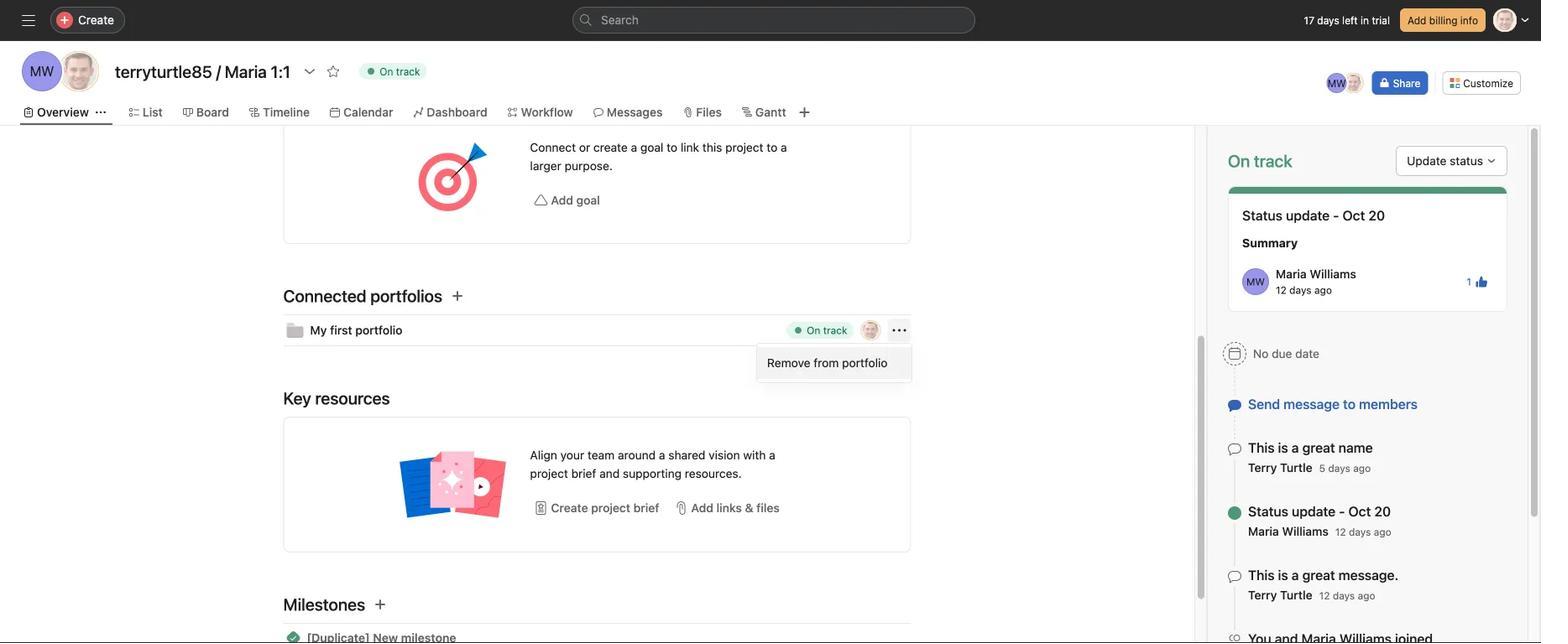 Task type: describe. For each thing, give the bounding box(es) containing it.
and
[[600, 467, 620, 481]]

great for name
[[1303, 440, 1335, 456]]

&
[[745, 502, 754, 515]]

customize button
[[1443, 71, 1521, 95]]

status for status update - oct 20
[[1243, 208, 1283, 224]]

overview
[[37, 105, 89, 119]]

timeline link
[[249, 103, 310, 122]]

calendar
[[343, 105, 393, 119]]

overview link
[[24, 103, 89, 122]]

workflow
[[521, 105, 573, 119]]

17
[[1304, 14, 1315, 26]]

team
[[588, 449, 615, 463]]

1 horizontal spatial on track
[[807, 325, 848, 337]]

2 horizontal spatial to
[[1343, 397, 1356, 413]]

oct 20
[[1343, 208, 1385, 224]]

summary
[[1243, 236, 1298, 250]]

due
[[1272, 347, 1292, 361]]

from
[[814, 356, 839, 370]]

calendar link
[[330, 103, 393, 122]]

vision
[[709, 449, 740, 463]]

5
[[1320, 463, 1326, 475]]

messages
[[607, 105, 663, 119]]

ago for 20
[[1374, 527, 1392, 539]]

tt inside button
[[865, 325, 877, 337]]

status update - oct 20 button
[[1248, 504, 1392, 521]]

share
[[1393, 77, 1421, 89]]

update
[[1407, 154, 1447, 168]]

latest status update element
[[1228, 186, 1508, 312]]

send message to members button
[[1248, 397, 1418, 413]]

members
[[1359, 397, 1418, 413]]

portfolio for my first portfolio
[[355, 324, 403, 338]]

name
[[1339, 440, 1373, 456]]

your
[[561, 449, 584, 463]]

timeline
[[263, 105, 310, 119]]

align
[[530, 449, 557, 463]]

20
[[1375, 504, 1391, 520]]

board link
[[183, 103, 229, 122]]

this is a great name link
[[1248, 440, 1373, 456]]

create
[[594, 141, 628, 154]]

larger
[[530, 159, 562, 173]]

on track button
[[352, 60, 435, 83]]

share button
[[1372, 71, 1428, 95]]

my first portfolio
[[310, 324, 403, 338]]

status update - oct 20 maria williams 12 days ago
[[1248, 504, 1392, 539]]

tab actions image
[[96, 107, 106, 118]]

message.
[[1339, 568, 1399, 584]]

brief inside button
[[634, 502, 659, 515]]

maria williams 12 days ago
[[1276, 267, 1357, 296]]

no due date button
[[1216, 339, 1327, 369]]

update status
[[1407, 154, 1484, 168]]

search
[[601, 13, 639, 27]]

connected portfolios
[[283, 286, 442, 306]]

link
[[681, 141, 699, 154]]

project inside the connect or create a goal to link this project to a larger purpose.
[[726, 141, 764, 154]]

project inside align your team around a shared vision with a project brief and supporting resources.
[[530, 467, 568, 481]]

maria inside status update - oct 20 maria williams 12 days ago
[[1248, 525, 1279, 539]]

add for add billing info
[[1408, 14, 1427, 26]]

files
[[757, 502, 780, 515]]

this is a great message. button
[[1248, 568, 1399, 584]]

on inside on track dropdown button
[[380, 65, 393, 77]]

0 horizontal spatial mw
[[30, 63, 54, 79]]

1 vertical spatial maria williams link
[[1248, 525, 1329, 539]]

is for this is a great name
[[1278, 440, 1289, 456]]

my
[[310, 324, 327, 338]]

no due date
[[1253, 347, 1320, 361]]

update status button
[[1396, 146, 1508, 176]]

remove
[[767, 356, 811, 370]]

workflow link
[[508, 103, 573, 122]]

goal inside the connect or create a goal to link this project to a larger purpose.
[[641, 141, 664, 154]]

mw inside latest status update element
[[1247, 276, 1265, 288]]

status for status update - oct 20 maria williams 12 days ago
[[1248, 504, 1289, 520]]

messages link
[[593, 103, 663, 122]]

tt button
[[861, 321, 881, 341]]

12 for update
[[1336, 527, 1346, 539]]

update for oct
[[1292, 504, 1336, 520]]

supporting
[[623, 467, 682, 481]]

board
[[196, 105, 229, 119]]

days for message.
[[1333, 591, 1355, 602]]

terry for this is a great message.
[[1248, 589, 1277, 603]]

days for 20
[[1349, 527, 1371, 539]]

date
[[1296, 347, 1320, 361]]

expand sidebar image
[[22, 13, 35, 27]]

oct
[[1349, 504, 1371, 520]]

on track inside on track dropdown button
[[380, 65, 420, 77]]

a up the supporting
[[659, 449, 665, 463]]

add goal button
[[530, 186, 604, 216]]

2 horizontal spatial mw
[[1328, 77, 1346, 89]]

add links & files
[[691, 502, 780, 515]]

gantt
[[756, 105, 786, 119]]

add for add goal
[[551, 194, 573, 207]]

this is a great name button
[[1248, 440, 1373, 457]]

purpose.
[[565, 159, 613, 173]]

around
[[618, 449, 656, 463]]

create project brief
[[551, 502, 659, 515]]

create for create
[[78, 13, 114, 27]]

a right with at the bottom left of the page
[[769, 449, 776, 463]]

Completed milestone checkbox
[[287, 632, 300, 644]]

list
[[143, 105, 163, 119]]

ago for name
[[1354, 463, 1371, 475]]

align your team around a shared vision with a project brief and supporting resources.
[[530, 449, 776, 481]]



Task type: locate. For each thing, give the bounding box(es) containing it.
add milestone image
[[374, 599, 387, 612]]

search list box
[[573, 7, 976, 34]]

ago inside status update - oct 20 maria williams 12 days ago
[[1374, 527, 1392, 539]]

terry down this is a great message. button
[[1248, 589, 1277, 603]]

a down the message in the right of the page
[[1292, 440, 1299, 456]]

2 horizontal spatial 12
[[1336, 527, 1346, 539]]

days down this is a great message. link
[[1333, 591, 1355, 602]]

0 vertical spatial williams
[[1310, 267, 1357, 281]]

days
[[1318, 14, 1340, 26], [1290, 285, 1312, 296], [1329, 463, 1351, 475], [1349, 527, 1371, 539], [1333, 591, 1355, 602]]

1 vertical spatial this
[[1248, 568, 1275, 584]]

1 vertical spatial -
[[1339, 504, 1345, 520]]

on up calendar
[[380, 65, 393, 77]]

12
[[1276, 285, 1287, 296], [1336, 527, 1346, 539], [1320, 591, 1330, 602]]

1
[[1467, 276, 1472, 288]]

status up summary
[[1243, 208, 1283, 224]]

add to portfolio image
[[451, 290, 464, 303]]

ago down 20
[[1374, 527, 1392, 539]]

in
[[1361, 14, 1369, 26]]

terry down this is a great name 'button'
[[1248, 461, 1277, 475]]

great for message.
[[1303, 568, 1335, 584]]

0 vertical spatial portfolio
[[355, 324, 403, 338]]

message
[[1284, 397, 1340, 413]]

1 vertical spatial goal
[[576, 194, 600, 207]]

0 vertical spatial track
[[396, 65, 420, 77]]

add left the billing
[[1408, 14, 1427, 26]]

terry turtle link down this is a great message. button
[[1248, 589, 1313, 603]]

this is a great name terry turtle 5 days ago
[[1248, 440, 1373, 475]]

1 horizontal spatial project
[[591, 502, 631, 515]]

or
[[579, 141, 590, 154]]

status inside status update - oct 20 maria williams 12 days ago
[[1248, 504, 1289, 520]]

tt left actions "icon"
[[865, 325, 877, 337]]

0 horizontal spatial on
[[380, 65, 393, 77]]

add inside button
[[1408, 14, 1427, 26]]

12 inside this is a great message. terry turtle 12 days ago
[[1320, 591, 1330, 602]]

1 horizontal spatial on
[[807, 325, 821, 337]]

1 terry from the top
[[1248, 461, 1277, 475]]

0 horizontal spatial portfolio
[[355, 324, 403, 338]]

1 vertical spatial maria
[[1248, 525, 1279, 539]]

remove from portfolio menu item
[[757, 348, 912, 379]]

is down send
[[1278, 440, 1289, 456]]

0 vertical spatial update
[[1286, 208, 1330, 224]]

1 vertical spatial terry turtle link
[[1248, 589, 1313, 603]]

on track up calendar
[[380, 65, 420, 77]]

1 turtle from the top
[[1280, 461, 1313, 475]]

project inside button
[[591, 502, 631, 515]]

add left links
[[691, 502, 714, 515]]

tt
[[71, 63, 87, 79], [1348, 77, 1360, 89], [865, 325, 877, 337]]

2 is from the top
[[1278, 568, 1289, 584]]

status
[[1450, 154, 1484, 168]]

1 terry turtle link from the top
[[1248, 461, 1313, 475]]

project right this
[[726, 141, 764, 154]]

days for name
[[1329, 463, 1351, 475]]

0 horizontal spatial track
[[396, 65, 420, 77]]

portfolio
[[355, 324, 403, 338], [842, 356, 888, 370]]

on track
[[1228, 151, 1293, 171]]

this for this is a great message.
[[1248, 568, 1275, 584]]

ago for message.
[[1358, 591, 1376, 602]]

remove from portfolio
[[767, 356, 888, 370]]

0 vertical spatial on
[[380, 65, 393, 77]]

maria inside maria williams 12 days ago
[[1276, 267, 1307, 281]]

0 horizontal spatial on track
[[380, 65, 420, 77]]

this down status update - oct 20 maria williams 12 days ago
[[1248, 568, 1275, 584]]

2 vertical spatial add
[[691, 502, 714, 515]]

billing
[[1430, 14, 1458, 26]]

None text field
[[111, 56, 295, 86]]

0 horizontal spatial add
[[551, 194, 573, 207]]

1 horizontal spatial create
[[551, 502, 588, 515]]

williams inside maria williams 12 days ago
[[1310, 267, 1357, 281]]

customize
[[1464, 77, 1514, 89]]

create inside "dropdown button"
[[78, 13, 114, 27]]

a right create
[[631, 141, 637, 154]]

0 vertical spatial project
[[726, 141, 764, 154]]

portfolio right first
[[355, 324, 403, 338]]

days inside maria williams 12 days ago
[[1290, 285, 1312, 296]]

turtle inside this is a great name terry turtle 5 days ago
[[1280, 461, 1313, 475]]

2 this from the top
[[1248, 568, 1275, 584]]

1 vertical spatial williams
[[1282, 525, 1329, 539]]

goal inside "button"
[[576, 194, 600, 207]]

milestones
[[283, 595, 365, 615]]

status
[[1243, 208, 1283, 224], [1248, 504, 1289, 520]]

add goal
[[551, 194, 600, 207]]

12 for is
[[1320, 591, 1330, 602]]

this is a great message. link
[[1248, 568, 1399, 584]]

terry turtle link for this is a great name
[[1248, 461, 1313, 475]]

trial
[[1372, 14, 1390, 26]]

2 vertical spatial 12
[[1320, 591, 1330, 602]]

brief down your
[[571, 467, 596, 481]]

terry turtle link down this is a great name 'button'
[[1248, 461, 1313, 475]]

project down and
[[591, 502, 631, 515]]

terry for this is a great name
[[1248, 461, 1277, 475]]

ago inside this is a great name terry turtle 5 days ago
[[1354, 463, 1371, 475]]

0 vertical spatial 12
[[1276, 285, 1287, 296]]

0 vertical spatial add
[[1408, 14, 1427, 26]]

left
[[1343, 14, 1358, 26]]

turtle for message.
[[1280, 589, 1313, 603]]

- inside latest status update element
[[1333, 208, 1340, 224]]

maria williams link down summary
[[1276, 267, 1357, 281]]

1 vertical spatial portfolio
[[842, 356, 888, 370]]

1 vertical spatial 12
[[1336, 527, 1346, 539]]

1 vertical spatial update
[[1292, 504, 1336, 520]]

2 vertical spatial project
[[591, 502, 631, 515]]

0 vertical spatial turtle
[[1280, 461, 1313, 475]]

2 great from the top
[[1303, 568, 1335, 584]]

portfolio for remove from portfolio
[[842, 356, 888, 370]]

mw
[[30, 63, 54, 79], [1328, 77, 1346, 89], [1247, 276, 1265, 288]]

add billing info button
[[1400, 8, 1486, 32]]

12 down status update - oct 20 button
[[1336, 527, 1346, 539]]

0 horizontal spatial project
[[530, 467, 568, 481]]

great left message.
[[1303, 568, 1335, 584]]

1 horizontal spatial brief
[[634, 502, 659, 515]]

track
[[396, 65, 420, 77], [823, 325, 848, 337]]

maria williams link inside latest status update element
[[1276, 267, 1357, 281]]

turtle for name
[[1280, 461, 1313, 475]]

ago up date
[[1315, 285, 1332, 296]]

update down the 5
[[1292, 504, 1336, 520]]

1 vertical spatial terry
[[1248, 589, 1277, 603]]

2 horizontal spatial tt
[[1348, 77, 1360, 89]]

to left link
[[667, 141, 678, 154]]

no
[[1253, 347, 1269, 361]]

1 horizontal spatial goal
[[641, 141, 664, 154]]

williams
[[1310, 267, 1357, 281], [1282, 525, 1329, 539]]

is inside this is a great name terry turtle 5 days ago
[[1278, 440, 1289, 456]]

0 vertical spatial brief
[[571, 467, 596, 481]]

-
[[1333, 208, 1340, 224], [1339, 504, 1345, 520]]

1 vertical spatial project
[[530, 467, 568, 481]]

actions image
[[893, 324, 906, 338]]

1 vertical spatial status
[[1248, 504, 1289, 520]]

12 inside status update - oct 20 maria williams 12 days ago
[[1336, 527, 1346, 539]]

add billing info
[[1408, 14, 1478, 26]]

12 inside maria williams 12 days ago
[[1276, 285, 1287, 296]]

williams down the status update - oct 20
[[1310, 267, 1357, 281]]

0 vertical spatial maria
[[1276, 267, 1307, 281]]

update inside status update - oct 20 maria williams 12 days ago
[[1292, 504, 1336, 520]]

update
[[1286, 208, 1330, 224], [1292, 504, 1336, 520]]

terry inside this is a great message. terry turtle 12 days ago
[[1248, 589, 1277, 603]]

days inside this is a great name terry turtle 5 days ago
[[1329, 463, 1351, 475]]

1 vertical spatial on
[[807, 325, 821, 337]]

on track up 'remove from portfolio'
[[807, 325, 848, 337]]

1 horizontal spatial track
[[823, 325, 848, 337]]

gantt link
[[742, 103, 786, 122]]

days down oct
[[1349, 527, 1371, 539]]

days right the 5
[[1329, 463, 1351, 475]]

brief inside align your team around a shared vision with a project brief and supporting resources.
[[571, 467, 596, 481]]

days right 17
[[1318, 14, 1340, 26]]

1 horizontal spatial portfolio
[[842, 356, 888, 370]]

mw left share button
[[1328, 77, 1346, 89]]

goal left link
[[641, 141, 664, 154]]

create inside button
[[551, 502, 588, 515]]

update for oct 20
[[1286, 208, 1330, 224]]

is
[[1278, 440, 1289, 456], [1278, 568, 1289, 584]]

to down gantt at the top of the page
[[767, 141, 778, 154]]

on
[[380, 65, 393, 77], [807, 325, 821, 337]]

- left oct 20
[[1333, 208, 1340, 224]]

dashboard link
[[413, 103, 487, 122]]

create button
[[50, 7, 125, 34]]

this for this is a great name
[[1248, 440, 1275, 456]]

mw up the overview link at the top of page
[[30, 63, 54, 79]]

this is a great message. terry turtle 12 days ago
[[1248, 568, 1399, 603]]

show options image
[[303, 65, 317, 78]]

maria down status update - oct 20 button
[[1248, 525, 1279, 539]]

to
[[667, 141, 678, 154], [767, 141, 778, 154], [1343, 397, 1356, 413]]

ago down message.
[[1358, 591, 1376, 602]]

williams down status update - oct 20 button
[[1282, 525, 1329, 539]]

12 down summary
[[1276, 285, 1287, 296]]

- left oct
[[1339, 504, 1345, 520]]

add down larger
[[551, 194, 573, 207]]

this inside this is a great message. terry turtle 12 days ago
[[1248, 568, 1275, 584]]

1 horizontal spatial 12
[[1320, 591, 1330, 602]]

this
[[1248, 440, 1275, 456], [1248, 568, 1275, 584]]

goal down purpose.
[[576, 194, 600, 207]]

maria williams link down status update - oct 20 button
[[1248, 525, 1329, 539]]

- for oct
[[1339, 504, 1345, 520]]

dashboard
[[427, 105, 487, 119]]

add inside "button"
[[551, 194, 573, 207]]

0 vertical spatial this
[[1248, 440, 1275, 456]]

create project brief button
[[530, 494, 664, 524]]

maria down summary
[[1276, 267, 1307, 281]]

add for add links & files
[[691, 502, 714, 515]]

add to starred image
[[327, 65, 340, 78]]

list link
[[129, 103, 163, 122]]

completed milestone image
[[287, 632, 300, 644]]

0 horizontal spatial to
[[667, 141, 678, 154]]

tt up overview
[[71, 63, 87, 79]]

- inside status update - oct 20 maria williams 12 days ago
[[1339, 504, 1345, 520]]

portfolio inside menu item
[[842, 356, 888, 370]]

2 terry turtle link from the top
[[1248, 589, 1313, 603]]

2 turtle from the top
[[1280, 589, 1313, 603]]

this inside this is a great name terry turtle 5 days ago
[[1248, 440, 1275, 456]]

terry turtle link for this is a great message.
[[1248, 589, 1313, 603]]

connect or create a goal to link this project to a larger purpose.
[[530, 141, 787, 173]]

0 vertical spatial status
[[1243, 208, 1283, 224]]

a down gantt at the top of the page
[[781, 141, 787, 154]]

status down this is a great name terry turtle 5 days ago
[[1248, 504, 1289, 520]]

turtle down this is a great name 'button'
[[1280, 461, 1313, 475]]

create for create project brief
[[551, 502, 588, 515]]

shared
[[669, 449, 706, 463]]

12 down this is a great message. link
[[1320, 591, 1330, 602]]

ago inside maria williams 12 days ago
[[1315, 285, 1332, 296]]

project down align
[[530, 467, 568, 481]]

great inside this is a great message. terry turtle 12 days ago
[[1303, 568, 1335, 584]]

0 horizontal spatial brief
[[571, 467, 596, 481]]

great up the 5
[[1303, 440, 1335, 456]]

create right expand sidebar 'icon'
[[78, 13, 114, 27]]

days inside status update - oct 20 maria williams 12 days ago
[[1349, 527, 1371, 539]]

ago inside this is a great message. terry turtle 12 days ago
[[1358, 591, 1376, 602]]

is down status update - oct 20 maria williams 12 days ago
[[1278, 568, 1289, 584]]

1 vertical spatial brief
[[634, 502, 659, 515]]

on up the 'from'
[[807, 325, 821, 337]]

1 vertical spatial create
[[551, 502, 588, 515]]

0 vertical spatial great
[[1303, 440, 1335, 456]]

add inside popup button
[[691, 502, 714, 515]]

ago down name
[[1354, 463, 1371, 475]]

1 vertical spatial is
[[1278, 568, 1289, 584]]

1 horizontal spatial add
[[691, 502, 714, 515]]

0 horizontal spatial goal
[[576, 194, 600, 207]]

1 button
[[1462, 270, 1494, 294]]

is for this is a great message.
[[1278, 568, 1289, 584]]

turtle down this is a great message. link
[[1280, 589, 1313, 603]]

info
[[1461, 14, 1478, 26]]

williams inside status update - oct 20 maria williams 12 days ago
[[1282, 525, 1329, 539]]

0 vertical spatial on track
[[380, 65, 420, 77]]

0 vertical spatial maria williams link
[[1276, 267, 1357, 281]]

0 vertical spatial is
[[1278, 440, 1289, 456]]

resources.
[[685, 467, 742, 481]]

2 horizontal spatial add
[[1408, 14, 1427, 26]]

days inside this is a great message. terry turtle 12 days ago
[[1333, 591, 1355, 602]]

turtle inside this is a great message. terry turtle 12 days ago
[[1280, 589, 1313, 603]]

brief down the supporting
[[634, 502, 659, 515]]

1 vertical spatial turtle
[[1280, 589, 1313, 603]]

0 vertical spatial -
[[1333, 208, 1340, 224]]

0 horizontal spatial 12
[[1276, 285, 1287, 296]]

first
[[330, 324, 352, 338]]

add tab image
[[798, 106, 812, 119]]

goal
[[641, 141, 664, 154], [576, 194, 600, 207]]

great
[[1303, 440, 1335, 456], [1303, 568, 1335, 584]]

tt left share button
[[1348, 77, 1360, 89]]

files
[[696, 105, 722, 119]]

1 vertical spatial add
[[551, 194, 573, 207]]

track inside dropdown button
[[396, 65, 420, 77]]

1 vertical spatial great
[[1303, 568, 1335, 584]]

links
[[717, 502, 742, 515]]

1 is from the top
[[1278, 440, 1289, 456]]

1 horizontal spatial mw
[[1247, 276, 1265, 288]]

1 vertical spatial track
[[823, 325, 848, 337]]

send
[[1248, 397, 1280, 413]]

1 great from the top
[[1303, 440, 1335, 456]]

terry inside this is a great name terry turtle 5 days ago
[[1248, 461, 1277, 475]]

1 this from the top
[[1248, 440, 1275, 456]]

a down status update - oct 20 maria williams 12 days ago
[[1292, 568, 1299, 584]]

is inside this is a great message. terry turtle 12 days ago
[[1278, 568, 1289, 584]]

to right the message in the right of the page
[[1343, 397, 1356, 413]]

status update - oct 20
[[1243, 208, 1385, 224]]

key resources
[[283, 389, 390, 408]]

0 vertical spatial goal
[[641, 141, 664, 154]]

a inside this is a great name terry turtle 5 days ago
[[1292, 440, 1299, 456]]

mw down summary
[[1247, 276, 1265, 288]]

1 horizontal spatial to
[[767, 141, 778, 154]]

track up dashboard link
[[396, 65, 420, 77]]

0 horizontal spatial tt
[[71, 63, 87, 79]]

maria williams link
[[1276, 267, 1357, 281], [1248, 525, 1329, 539]]

update up summary
[[1286, 208, 1330, 224]]

1 horizontal spatial tt
[[865, 325, 877, 337]]

a inside this is a great message. terry turtle 12 days ago
[[1292, 568, 1299, 584]]

files link
[[683, 103, 722, 122]]

0 vertical spatial create
[[78, 13, 114, 27]]

connect
[[530, 141, 576, 154]]

portfolio down the tt button
[[842, 356, 888, 370]]

add links & files button
[[670, 494, 784, 524]]

0 vertical spatial terry turtle link
[[1248, 461, 1313, 475]]

2 terry from the top
[[1248, 589, 1277, 603]]

search button
[[573, 7, 976, 34]]

0 horizontal spatial create
[[78, 13, 114, 27]]

0 vertical spatial terry
[[1248, 461, 1277, 475]]

on track
[[380, 65, 420, 77], [807, 325, 848, 337]]

1 vertical spatial on track
[[807, 325, 848, 337]]

create down your
[[551, 502, 588, 515]]

days down summary
[[1290, 285, 1312, 296]]

- for oct 20
[[1333, 208, 1340, 224]]

great inside this is a great name terry turtle 5 days ago
[[1303, 440, 1335, 456]]

status inside latest status update element
[[1243, 208, 1283, 224]]

this down send
[[1248, 440, 1275, 456]]

2 horizontal spatial project
[[726, 141, 764, 154]]

17 days left in trial
[[1304, 14, 1390, 26]]

send message to members
[[1248, 397, 1418, 413]]

track up 'remove from portfolio' menu item
[[823, 325, 848, 337]]



Task type: vqa. For each thing, say whether or not it's contained in the screenshot.
the Insights element
no



